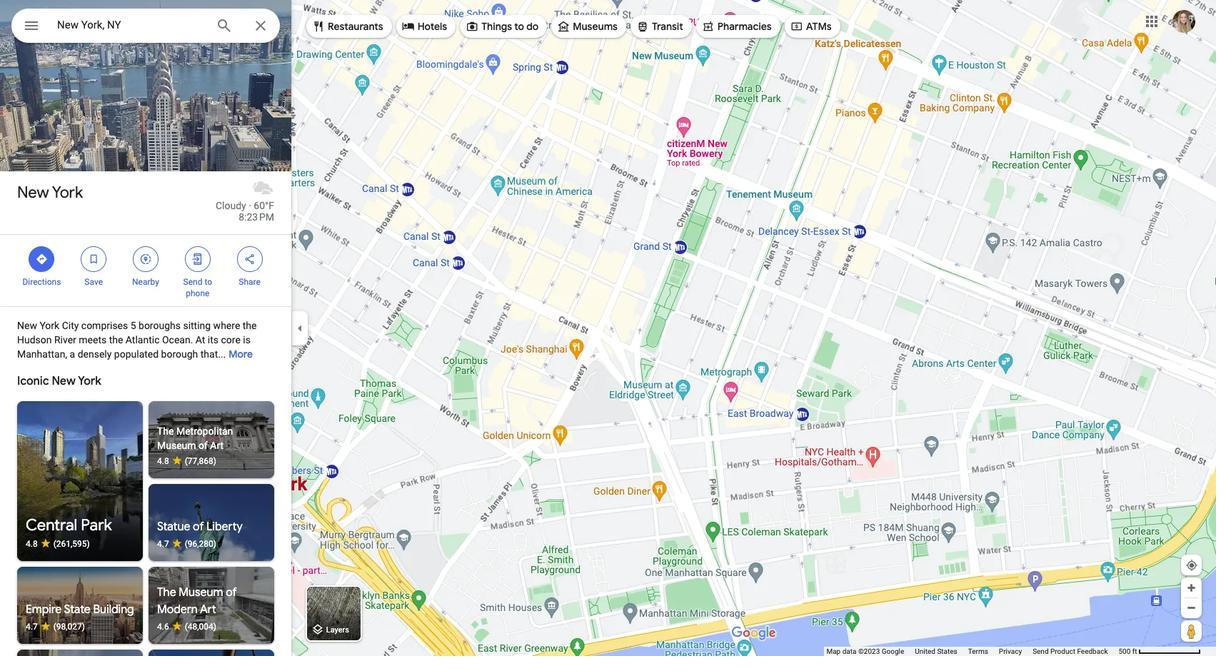 Task type: locate. For each thing, give the bounding box(es) containing it.
4.7 inside "image"
[[26, 622, 38, 632]]

the
[[243, 320, 257, 331], [109, 334, 123, 346]]

transit
[[652, 20, 683, 33]]

send to phone
[[183, 277, 212, 299]]

the for the metropolitan museum of art
[[157, 426, 174, 437]]

500 ft
[[1119, 648, 1138, 656]]

liberty
[[207, 520, 243, 534]]

2 vertical spatial york
[[78, 374, 101, 389]]

2 the from the top
[[157, 586, 176, 600]]

museum up (77,868)
[[157, 440, 196, 451]]

museums
[[573, 20, 618, 33]]

1 vertical spatial new
[[17, 320, 37, 331]]

boroughs
[[139, 320, 181, 331]]

zoom in image
[[1186, 583, 1197, 594]]


[[636, 18, 649, 34]]


[[790, 18, 803, 34]]

send inside send to phone
[[183, 277, 202, 287]]

4.7 for empire
[[26, 622, 38, 632]]

phone
[[186, 289, 210, 299]]


[[243, 251, 256, 267]]

of up 4.6 stars 48,004 reviews image
[[226, 586, 237, 600]]

borough
[[161, 349, 198, 360]]

1 vertical spatial 4.8
[[26, 539, 38, 549]]

4.8 stars 261,595 reviews image
[[26, 539, 134, 550]]

0 vertical spatial art
[[210, 440, 224, 451]]

send product feedback
[[1033, 648, 1108, 656]]

new inside new york city comprises 5 boroughs sitting where the hudson river meets the atlantic ocean. at its core is manhattan, a densely populated borough that...
[[17, 320, 37, 331]]

metropolitan
[[176, 426, 233, 437]]

new for new york city comprises 5 boroughs sitting where the hudson river meets the atlantic ocean. at its core is manhattan, a densely populated borough that...
[[17, 320, 37, 331]]


[[557, 18, 570, 34]]

populated
[[114, 349, 159, 360]]

that...
[[201, 349, 226, 360]]

the inside 'the museum of modern art'
[[157, 586, 176, 600]]

4.8 stars 77,868 reviews image
[[157, 456, 266, 467]]

the left "metropolitan"
[[157, 426, 174, 437]]

1 vertical spatial art
[[200, 603, 216, 617]]

ocean.
[[162, 334, 193, 346]]

4.8 for the metropolitan museum of art
[[157, 456, 169, 466]]

0 horizontal spatial 4.7
[[26, 622, 38, 632]]

to inside send to phone
[[205, 277, 212, 287]]

core
[[221, 334, 241, 346]]

river
[[54, 334, 76, 346]]

0 vertical spatial of
[[199, 440, 208, 451]]

 atms
[[790, 18, 832, 34]]

feedback
[[1077, 648, 1108, 656]]

cloudy
[[216, 200, 246, 211]]

new up  at top
[[17, 183, 49, 203]]

to up phone
[[205, 277, 212, 287]]

4.8 inside 4.8 stars 261,595 reviews image
[[26, 539, 38, 549]]

0 horizontal spatial to
[[205, 277, 212, 287]]

directions
[[22, 277, 61, 287]]

1 horizontal spatial to
[[515, 20, 524, 33]]

4.8 inside 4.8 stars 77,868 reviews image
[[157, 456, 169, 466]]

1 vertical spatial the
[[157, 586, 176, 600]]

art up 4.8 stars 77,868 reviews image
[[210, 440, 224, 451]]

of up (96,280)
[[193, 520, 204, 534]]

show street view coverage image
[[1181, 621, 1202, 642]]

1 horizontal spatial the
[[243, 320, 257, 331]]

the down comprises
[[109, 334, 123, 346]]

iconic new york
[[17, 374, 101, 389]]

1 the from the top
[[157, 426, 174, 437]]

4.7
[[157, 539, 169, 549], [26, 622, 38, 632]]

1 vertical spatial send
[[1033, 648, 1049, 656]]

None field
[[57, 16, 204, 34]]

the up is
[[243, 320, 257, 331]]

art up 4.6 stars 48,004 reviews image
[[200, 603, 216, 617]]

new up hudson
[[17, 320, 37, 331]]

google account: michelle dermenjian  
(michelle.dermenjian@adept.ai) image
[[1173, 10, 1196, 33]]

1 vertical spatial york
[[40, 320, 59, 331]]

atms
[[806, 20, 832, 33]]

4.6 stars 48,004 reviews image
[[157, 621, 266, 633]]

the inside the metropolitan museum of art
[[157, 426, 174, 437]]

0 vertical spatial new
[[17, 183, 49, 203]]

0 horizontal spatial 4.8
[[26, 539, 38, 549]]

central park
[[26, 516, 112, 536]]

main content
[[0, 0, 291, 656]]

of inside 'the museum of modern art'
[[226, 586, 237, 600]]

york for new york
[[52, 183, 83, 203]]

1 vertical spatial museum
[[179, 586, 223, 600]]

60°f
[[254, 200, 274, 211]]

send left product
[[1033, 648, 1049, 656]]

art inside the metropolitan museum of art
[[210, 440, 224, 451]]

modern
[[157, 603, 198, 617]]

of down "metropolitan"
[[199, 440, 208, 451]]

0 vertical spatial the
[[243, 320, 257, 331]]

1 horizontal spatial send
[[1033, 648, 1049, 656]]

1 horizontal spatial 4.8
[[157, 456, 169, 466]]

pharmacies
[[718, 20, 772, 33]]

of
[[199, 440, 208, 451], [193, 520, 204, 534], [226, 586, 237, 600]]

main content containing new york
[[0, 0, 291, 656]]

statue
[[157, 520, 190, 534]]

5
[[130, 320, 136, 331]]

do
[[527, 20, 539, 33]]

1 vertical spatial to
[[205, 277, 212, 287]]

empire
[[26, 603, 62, 617]]

footer
[[827, 647, 1119, 656]]

send
[[183, 277, 202, 287], [1033, 648, 1049, 656]]

(77,868)
[[185, 456, 216, 466]]

send inside send product feedback button
[[1033, 648, 1049, 656]]

0 horizontal spatial send
[[183, 277, 202, 287]]

4.8 left (77,868)
[[157, 456, 169, 466]]

send for send to phone
[[183, 277, 202, 287]]

art
[[210, 440, 224, 451], [200, 603, 216, 617]]

4.8 down central
[[26, 539, 38, 549]]

new york city comprises 5 boroughs sitting where the hudson river meets the atlantic ocean. at its core is manhattan, a densely populated borough that...
[[17, 320, 257, 360]]

0 vertical spatial to
[[515, 20, 524, 33]]

new down a
[[52, 374, 76, 389]]

the museum of modern art
[[157, 586, 237, 617]]

york
[[52, 183, 83, 203], [40, 320, 59, 331], [78, 374, 101, 389]]

0 vertical spatial 4.7
[[157, 539, 169, 549]]

new
[[17, 183, 49, 203], [17, 320, 37, 331], [52, 374, 76, 389]]

4.7 down statue
[[157, 539, 169, 549]]

 search field
[[11, 9, 280, 46]]

restaurants
[[328, 20, 383, 33]]

museum up modern
[[179, 586, 223, 600]]

1 vertical spatial 4.7
[[26, 622, 38, 632]]

hotels
[[418, 20, 447, 33]]

0 vertical spatial the
[[157, 426, 174, 437]]

 button
[[11, 9, 51, 46]]

0 vertical spatial 4.8
[[157, 456, 169, 466]]

to inside  things to do
[[515, 20, 524, 33]]

actions for new york region
[[0, 235, 291, 306]]

1 vertical spatial the
[[109, 334, 123, 346]]

0 vertical spatial york
[[52, 183, 83, 203]]

museum
[[157, 440, 196, 451], [179, 586, 223, 600]]

footer containing map data ©2023 google
[[827, 647, 1119, 656]]


[[87, 251, 100, 267]]

to left do
[[515, 20, 524, 33]]


[[191, 251, 204, 267]]

york inside new york city comprises 5 boroughs sitting where the hudson river meets the atlantic ocean. at its core is manhattan, a densely populated borough that...
[[40, 320, 59, 331]]

where
[[213, 320, 240, 331]]

500 ft button
[[1119, 648, 1201, 656]]

new york weather image
[[251, 177, 274, 200]]

0 vertical spatial send
[[183, 277, 202, 287]]

statue of liberty
[[157, 520, 243, 534]]

states
[[937, 648, 958, 656]]

ft
[[1133, 648, 1138, 656]]

the metropolitan museum of art
[[157, 426, 233, 451]]

4.7 inside image
[[157, 539, 169, 549]]

show your location image
[[1186, 559, 1199, 572]]

1 horizontal spatial 4.7
[[157, 539, 169, 549]]

times square · 4.7 stars · 204,612 reviews · bright lights & broadway shows image
[[17, 650, 143, 656]]

send up phone
[[183, 277, 202, 287]]

(48,004)
[[185, 622, 216, 632]]

art inside 'the museum of modern art'
[[200, 603, 216, 617]]

the up modern
[[157, 586, 176, 600]]

4.7 down empire
[[26, 622, 38, 632]]

send for send product feedback
[[1033, 648, 1049, 656]]

share
[[239, 277, 261, 287]]

0 vertical spatial museum
[[157, 440, 196, 451]]

central
[[26, 516, 77, 536]]

2 vertical spatial of
[[226, 586, 237, 600]]

cloudy · 60°f 8:23 pm
[[216, 200, 274, 223]]

privacy button
[[999, 647, 1022, 656]]

(98,027)
[[53, 622, 85, 632]]

4.7 for statue
[[157, 539, 169, 549]]

brooklyn bridge · 4.8 stars · 69,637 reviews · landmark 19th-century bridge image
[[149, 650, 274, 656]]

data
[[843, 648, 857, 656]]

nearby
[[132, 277, 159, 287]]



Task type: describe. For each thing, give the bounding box(es) containing it.

[[312, 18, 325, 34]]

500
[[1119, 648, 1131, 656]]


[[702, 18, 715, 34]]

2 vertical spatial new
[[52, 374, 76, 389]]

park
[[81, 516, 112, 536]]

privacy
[[999, 648, 1022, 656]]

google maps element
[[0, 0, 1216, 656]]

more
[[229, 348, 253, 361]]

4.7 stars 96,280 reviews image
[[157, 539, 266, 550]]

0 horizontal spatial the
[[109, 334, 123, 346]]

footer inside google maps element
[[827, 647, 1119, 656]]

8:23 pm
[[239, 211, 274, 223]]

 things to do
[[466, 18, 539, 34]]

new for new york
[[17, 183, 49, 203]]

united states button
[[915, 647, 958, 656]]

art for of
[[210, 440, 224, 451]]

new york
[[17, 183, 83, 203]]

atlantic
[[126, 334, 160, 346]]

at
[[196, 334, 205, 346]]

sitting
[[183, 320, 211, 331]]

art for modern
[[200, 603, 216, 617]]

product
[[1051, 648, 1076, 656]]

building
[[93, 603, 134, 617]]

 hotels
[[402, 18, 447, 34]]

collapse side panel image
[[292, 320, 308, 336]]

zoom out image
[[1186, 603, 1197, 614]]

the for the museum of modern art
[[157, 586, 176, 600]]

1 vertical spatial of
[[193, 520, 204, 534]]


[[466, 18, 479, 34]]

meets
[[79, 334, 107, 346]]

york for new york city comprises 5 boroughs sitting where the hudson river meets the atlantic ocean. at its core is manhattan, a densely populated borough that...
[[40, 320, 59, 331]]


[[35, 251, 48, 267]]

a
[[70, 349, 75, 360]]

museum inside the metropolitan museum of art
[[157, 440, 196, 451]]

is
[[243, 334, 251, 346]]

©2023
[[859, 648, 880, 656]]

iconic
[[17, 374, 49, 389]]

4.6
[[157, 622, 169, 632]]


[[139, 251, 152, 267]]

layers
[[326, 626, 349, 635]]

more button
[[229, 336, 253, 372]]

things
[[482, 20, 512, 33]]

4.8 for central park
[[26, 539, 38, 549]]

(96,280)
[[185, 539, 216, 549]]

google
[[882, 648, 905, 656]]

 museums
[[557, 18, 618, 34]]

map
[[827, 648, 841, 656]]

none field inside the new york, ny "field"
[[57, 16, 204, 34]]

 pharmacies
[[702, 18, 772, 34]]

state
[[64, 603, 90, 617]]

terms
[[968, 648, 988, 656]]

save
[[85, 277, 103, 287]]

united states
[[915, 648, 958, 656]]

map data ©2023 google
[[827, 648, 905, 656]]

city
[[62, 320, 79, 331]]

New York, NY field
[[11, 9, 280, 43]]

empire state building
[[26, 603, 134, 617]]

4.7 stars 98,027 reviews image
[[26, 621, 134, 633]]

terms button
[[968, 647, 988, 656]]

manhattan,
[[17, 349, 67, 360]]

 restaurants
[[312, 18, 383, 34]]


[[402, 18, 415, 34]]

united
[[915, 648, 936, 656]]

hudson
[[17, 334, 52, 346]]

(261,595)
[[53, 539, 90, 549]]

 transit
[[636, 18, 683, 34]]

its
[[208, 334, 219, 346]]

of inside the metropolitan museum of art
[[199, 440, 208, 451]]

comprises
[[81, 320, 128, 331]]

·
[[249, 200, 251, 211]]

museum inside 'the museum of modern art'
[[179, 586, 223, 600]]



Task type: vqa. For each thing, say whether or not it's contained in the screenshot.
200 ft button
no



